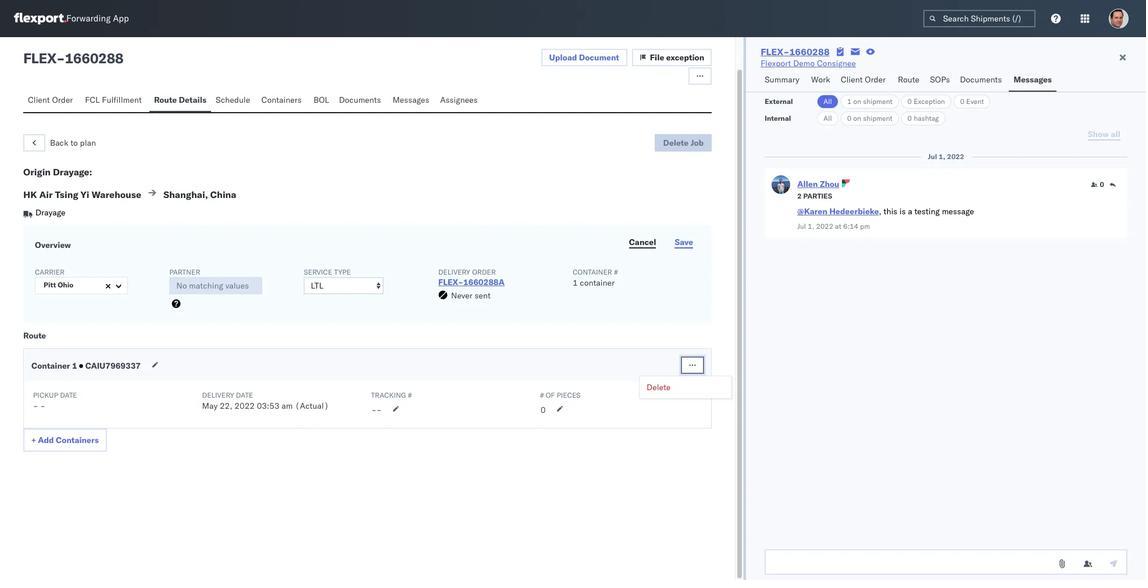 Task type: locate. For each thing, give the bounding box(es) containing it.
documents button up event
[[955, 69, 1009, 92]]

messages
[[1014, 74, 1052, 85], [393, 95, 429, 105]]

shipment down 1 on shipment
[[863, 114, 892, 123]]

0 vertical spatial flex-
[[761, 46, 789, 58]]

1, down hashtag
[[939, 152, 945, 161]]

0
[[908, 97, 912, 106], [960, 97, 964, 106], [847, 114, 851, 123], [908, 114, 912, 123], [1100, 180, 1104, 189], [541, 405, 546, 416]]

0 vertical spatial shipment
[[863, 97, 892, 106]]

fcl
[[85, 95, 100, 105]]

1 vertical spatial container
[[31, 361, 70, 372]]

on for 0
[[853, 114, 861, 123]]

1660288
[[789, 46, 830, 58], [65, 49, 123, 67]]

work button
[[806, 69, 836, 92]]

0 hashtag
[[908, 114, 939, 123]]

1 vertical spatial all button
[[817, 112, 838, 126]]

1 vertical spatial flex-
[[438, 277, 463, 288]]

shanghai,
[[163, 189, 208, 201]]

tracking
[[371, 391, 406, 400]]

1 horizontal spatial flex-
[[761, 46, 789, 58]]

1 on shipment
[[847, 97, 892, 106]]

tracking #
[[371, 391, 412, 400]]

shipment
[[863, 97, 892, 106], [863, 114, 892, 123]]

type
[[334, 268, 351, 277]]

overview
[[35, 240, 71, 251]]

0 vertical spatial documents
[[960, 74, 1002, 85]]

containers inside button
[[261, 95, 302, 105]]

back
[[50, 138, 68, 148]]

flex- up the never
[[438, 277, 463, 288]]

0 horizontal spatial 2022
[[234, 401, 255, 412]]

6:14
[[843, 222, 858, 231]]

-
[[56, 49, 65, 67], [33, 401, 38, 412], [40, 401, 45, 412], [372, 405, 377, 416], [377, 405, 382, 416]]

order up 1 on shipment
[[865, 74, 886, 85]]

all button
[[817, 95, 838, 109], [817, 112, 838, 126]]

1 vertical spatial documents
[[339, 95, 381, 105]]

0 vertical spatial on
[[853, 97, 861, 106]]

22,
[[220, 401, 232, 412]]

1, down @karen
[[808, 222, 814, 231]]

jul down hashtag
[[928, 152, 937, 161]]

partner
[[169, 268, 200, 277]]

1 horizontal spatial 2022
[[816, 222, 833, 231]]

1 vertical spatial 1,
[[808, 222, 814, 231]]

1 all button from the top
[[817, 95, 838, 109]]

2022 up message
[[947, 152, 964, 161]]

date
[[60, 391, 77, 400], [236, 391, 253, 400]]

1 vertical spatial on
[[853, 114, 861, 123]]

0 horizontal spatial #
[[408, 391, 412, 400]]

03:53
[[257, 401, 279, 412]]

flex-1660288a button
[[438, 277, 505, 288]]

order left fcl
[[52, 95, 73, 105]]

0 horizontal spatial containers
[[56, 435, 99, 446]]

flex
[[23, 49, 56, 67]]

warehouse
[[92, 189, 141, 201]]

1 up 0 on shipment
[[847, 97, 851, 106]]

is
[[900, 206, 906, 217]]

message
[[942, 206, 974, 217]]

1 vertical spatial containers
[[56, 435, 99, 446]]

,
[[879, 206, 881, 217]]

1 vertical spatial client
[[28, 95, 50, 105]]

ohio
[[58, 281, 73, 290]]

demo
[[793, 58, 815, 69]]

1 vertical spatial messages
[[393, 95, 429, 105]]

drayage
[[35, 208, 65, 218]]

drayage:
[[53, 166, 92, 178]]

0 vertical spatial all
[[823, 97, 832, 106]]

2 date from the left
[[236, 391, 253, 400]]

schedule
[[216, 95, 250, 105]]

on up 0 on shipment
[[853, 97, 861, 106]]

1 horizontal spatial date
[[236, 391, 253, 400]]

jul
[[928, 152, 937, 161], [797, 222, 806, 231]]

am
[[282, 401, 293, 412]]

1 on from the top
[[853, 97, 861, 106]]

0 horizontal spatial documents
[[339, 95, 381, 105]]

0 horizontal spatial route
[[23, 331, 46, 341]]

0 inside 0 button
[[1100, 180, 1104, 189]]

0 vertical spatial 1
[[847, 97, 851, 106]]

1 vertical spatial 1
[[573, 278, 578, 288]]

1, inside @karen hedeerbieke , this is a testing message jul 1, 2022 at 6:14 pm
[[808, 222, 814, 231]]

1 horizontal spatial jul
[[928, 152, 937, 161]]

1 horizontal spatial messages button
[[1009, 69, 1056, 92]]

route left details
[[154, 95, 177, 105]]

date inside delivery date may 22, 2022 03:53 am (actual)
[[236, 391, 253, 400]]

0 horizontal spatial messages
[[393, 95, 429, 105]]

add
[[38, 435, 54, 446]]

1 shipment from the top
[[863, 97, 892, 106]]

flex-
[[761, 46, 789, 58], [438, 277, 463, 288]]

pickup date - -
[[33, 391, 77, 412]]

bol
[[313, 95, 329, 105]]

2022 right 22,
[[234, 401, 255, 412]]

2 horizontal spatial #
[[614, 268, 618, 277]]

+ add containers button
[[23, 429, 107, 452]]

jul down @karen
[[797, 222, 806, 231]]

1 vertical spatial 2022
[[816, 222, 833, 231]]

exception
[[914, 97, 945, 106]]

0 vertical spatial jul
[[928, 152, 937, 161]]

# for tracking #
[[408, 391, 412, 400]]

on down 1 on shipment
[[853, 114, 861, 123]]

1 vertical spatial all
[[823, 114, 832, 123]]

2 parties button
[[797, 191, 832, 201]]

date inside pickup date - -
[[60, 391, 77, 400]]

0 horizontal spatial date
[[60, 391, 77, 400]]

0 horizontal spatial container
[[31, 361, 70, 372]]

1 all from the top
[[823, 97, 832, 106]]

order
[[865, 74, 886, 85], [52, 95, 73, 105]]

jul inside @karen hedeerbieke , this is a testing message jul 1, 2022 at 6:14 pm
[[797, 222, 806, 231]]

1 horizontal spatial containers
[[261, 95, 302, 105]]

delivery up 22,
[[202, 391, 234, 400]]

0 vertical spatial route
[[898, 74, 919, 85]]

container up pickup
[[31, 361, 70, 372]]

# inside the container # 1 container
[[614, 268, 618, 277]]

messages button
[[1009, 69, 1056, 92], [388, 90, 435, 112]]

1 left container
[[573, 278, 578, 288]]

0 horizontal spatial client
[[28, 95, 50, 105]]

0 horizontal spatial delivery
[[202, 391, 234, 400]]

1 vertical spatial jul
[[797, 222, 806, 231]]

route up 0 exception
[[898, 74, 919, 85]]

flexport demo consignee link
[[761, 58, 856, 69]]

# of pieces
[[540, 391, 581, 400]]

flexport. image
[[14, 13, 66, 24]]

hashtag
[[914, 114, 939, 123]]

upload
[[549, 52, 577, 63]]

route up container 1 on the left bottom
[[23, 331, 46, 341]]

containers left the bol
[[261, 95, 302, 105]]

documents button right the bol
[[334, 90, 388, 112]]

all for 0
[[823, 114, 832, 123]]

1660288 down 'forwarding app'
[[65, 49, 123, 67]]

client order button left fcl
[[23, 90, 80, 112]]

2 vertical spatial route
[[23, 331, 46, 341]]

1 horizontal spatial 1,
[[939, 152, 945, 161]]

containers right add
[[56, 435, 99, 446]]

1 inside the container # 1 container
[[573, 278, 578, 288]]

1 date from the left
[[60, 391, 77, 400]]

0 for hashtag
[[908, 114, 912, 123]]

0 vertical spatial client
[[841, 74, 863, 85]]

1 vertical spatial delivery
[[202, 391, 234, 400]]

on for 1
[[853, 97, 861, 106]]

1 left caiu7969337
[[72, 361, 77, 372]]

delete
[[647, 383, 671, 393]]

container up container
[[573, 268, 612, 277]]

details
[[179, 95, 206, 105]]

documents up event
[[960, 74, 1002, 85]]

0 vertical spatial messages
[[1014, 74, 1052, 85]]

0 vertical spatial 1,
[[939, 152, 945, 161]]

to
[[70, 138, 78, 148]]

delivery up flex-1660288a
[[438, 268, 470, 277]]

client order button up 1 on shipment
[[836, 69, 893, 92]]

client down flex
[[28, 95, 50, 105]]

1 vertical spatial client order
[[28, 95, 73, 105]]

fcl fulfillment
[[85, 95, 142, 105]]

2022 left at at the top
[[816, 222, 833, 231]]

container
[[580, 278, 615, 288]]

# left of
[[540, 391, 544, 400]]

2 horizontal spatial 2022
[[947, 152, 964, 161]]

1 horizontal spatial delivery
[[438, 268, 470, 277]]

1 vertical spatial route
[[154, 95, 177, 105]]

# for container # 1 container
[[614, 268, 618, 277]]

delivery inside delivery date may 22, 2022 03:53 am (actual)
[[202, 391, 234, 400]]

0 vertical spatial container
[[573, 268, 612, 277]]

1 horizontal spatial order
[[865, 74, 886, 85]]

2 shipment from the top
[[863, 114, 892, 123]]

all
[[823, 97, 832, 106], [823, 114, 832, 123]]

may
[[202, 401, 218, 412]]

1,
[[939, 152, 945, 161], [808, 222, 814, 231]]

0 vertical spatial containers
[[261, 95, 302, 105]]

2022
[[947, 152, 964, 161], [816, 222, 833, 231], [234, 401, 255, 412]]

delivery
[[438, 268, 470, 277], [202, 391, 234, 400]]

None text field
[[169, 277, 262, 295]]

# right tracking
[[408, 391, 412, 400]]

on
[[853, 97, 861, 106], [853, 114, 861, 123]]

1660288 up the flexport demo consignee
[[789, 46, 830, 58]]

2 on from the top
[[853, 114, 861, 123]]

flex- up flexport
[[761, 46, 789, 58]]

0 horizontal spatial 1,
[[808, 222, 814, 231]]

internal
[[765, 114, 791, 123]]

at
[[835, 222, 841, 231]]

None text field
[[765, 550, 1127, 576]]

1 vertical spatial shipment
[[863, 114, 892, 123]]

0 horizontal spatial jul
[[797, 222, 806, 231]]

2 all button from the top
[[817, 112, 838, 126]]

2 horizontal spatial route
[[898, 74, 919, 85]]

documents right bol button in the top of the page
[[339, 95, 381, 105]]

route inside "button"
[[154, 95, 177, 105]]

documents button
[[955, 69, 1009, 92], [334, 90, 388, 112]]

allen zhou
[[797, 179, 839, 190]]

0 vertical spatial delivery
[[438, 268, 470, 277]]

client order up 1 on shipment
[[841, 74, 886, 85]]

client order left fcl
[[28, 95, 73, 105]]

2 vertical spatial 2022
[[234, 401, 255, 412]]

1 horizontal spatial client order
[[841, 74, 886, 85]]

1 vertical spatial order
[[52, 95, 73, 105]]

containers inside button
[[56, 435, 99, 446]]

2 vertical spatial 1
[[72, 361, 77, 372]]

1 horizontal spatial container
[[573, 268, 612, 277]]

route inside 'button'
[[898, 74, 919, 85]]

0 horizontal spatial flex-
[[438, 277, 463, 288]]

client
[[841, 74, 863, 85], [28, 95, 50, 105]]

container inside the container # 1 container
[[573, 268, 612, 277]]

client down consignee
[[841, 74, 863, 85]]

file exception button
[[632, 49, 712, 66], [632, 49, 712, 66]]

containers
[[261, 95, 302, 105], [56, 435, 99, 446]]

2022 inside @karen hedeerbieke , this is a testing message jul 1, 2022 at 6:14 pm
[[816, 222, 833, 231]]

2 all from the top
[[823, 114, 832, 123]]

0 vertical spatial all button
[[817, 95, 838, 109]]

never sent
[[451, 291, 491, 301]]

container # 1 container
[[573, 268, 618, 288]]

pieces
[[557, 391, 581, 400]]

1 horizontal spatial route
[[154, 95, 177, 105]]

of
[[546, 391, 555, 400]]

shipment up 0 on shipment
[[863, 97, 892, 106]]

1 horizontal spatial 1
[[573, 278, 578, 288]]

2022 inside delivery date may 22, 2022 03:53 am (actual)
[[234, 401, 255, 412]]

# up container
[[614, 268, 618, 277]]

route
[[898, 74, 919, 85], [154, 95, 177, 105], [23, 331, 46, 341]]

#
[[614, 268, 618, 277], [408, 391, 412, 400], [540, 391, 544, 400]]

origin drayage:
[[23, 166, 92, 178]]

0 horizontal spatial documents button
[[334, 90, 388, 112]]

origin
[[23, 166, 51, 178]]

0 button
[[1091, 180, 1104, 190]]

sops
[[930, 74, 950, 85]]

@karen hedeerbieke button
[[797, 206, 879, 217]]



Task type: describe. For each thing, give the bounding box(es) containing it.
summary button
[[760, 69, 806, 92]]

yi
[[81, 189, 89, 201]]

air
[[39, 189, 53, 201]]

delivery date may 22, 2022 03:53 am (actual)
[[202, 391, 329, 412]]

container for container 1
[[31, 361, 70, 372]]

save button
[[668, 234, 700, 251]]

+
[[31, 435, 36, 446]]

order
[[472, 268, 496, 277]]

1 horizontal spatial client order button
[[836, 69, 893, 92]]

pitt
[[44, 281, 56, 290]]

forwarding
[[66, 13, 111, 24]]

delivery order
[[438, 268, 496, 277]]

consignee
[[817, 58, 856, 69]]

flexport
[[761, 58, 791, 69]]

sent
[[475, 291, 491, 301]]

1 horizontal spatial documents
[[960, 74, 1002, 85]]

0 for event
[[960, 97, 964, 106]]

cancel
[[629, 237, 656, 247]]

+ add containers
[[31, 435, 99, 446]]

caiu7969337
[[83, 361, 141, 372]]

allen zhou button
[[797, 179, 839, 190]]

schedule button
[[211, 90, 257, 112]]

1 horizontal spatial messages
[[1014, 74, 1052, 85]]

container for container # 1 container
[[573, 268, 612, 277]]

0 exception
[[908, 97, 945, 106]]

flex - 1660288
[[23, 49, 123, 67]]

container 1
[[31, 361, 79, 372]]

@karen
[[797, 206, 827, 217]]

date for -
[[60, 391, 77, 400]]

cancel button
[[622, 234, 663, 251]]

upload document
[[549, 52, 619, 63]]

@karen hedeerbieke , this is a testing message jul 1, 2022 at 6:14 pm
[[797, 206, 974, 231]]

0 for on
[[847, 114, 851, 123]]

all for 1
[[823, 97, 832, 106]]

pitt ohio
[[44, 281, 73, 290]]

carrier
[[35, 268, 65, 277]]

0 horizontal spatial messages button
[[388, 90, 435, 112]]

file exception
[[650, 52, 704, 63]]

shipment for 1 on shipment
[[863, 97, 892, 106]]

route for route details
[[154, 95, 177, 105]]

--
[[372, 405, 382, 416]]

0 event
[[960, 97, 984, 106]]

testing
[[914, 206, 940, 217]]

1 horizontal spatial #
[[540, 391, 544, 400]]

pm
[[860, 222, 870, 231]]

all button for 1
[[817, 95, 838, 109]]

service type
[[304, 268, 351, 277]]

file
[[650, 52, 664, 63]]

2 parties
[[797, 192, 832, 201]]

0 vertical spatial order
[[865, 74, 886, 85]]

route details
[[154, 95, 206, 105]]

a
[[908, 206, 912, 217]]

allen
[[797, 179, 818, 190]]

all button for 0
[[817, 112, 838, 126]]

0 for exception
[[908, 97, 912, 106]]

flex- for 1660288
[[761, 46, 789, 58]]

back to plan
[[50, 138, 96, 148]]

0 horizontal spatial client order button
[[23, 90, 80, 112]]

this
[[884, 206, 897, 217]]

0 vertical spatial 2022
[[947, 152, 964, 161]]

flex- for 1660288a
[[438, 277, 463, 288]]

external
[[765, 97, 793, 106]]

flex-1660288 link
[[761, 46, 830, 58]]

flex-1660288a
[[438, 277, 505, 288]]

1 horizontal spatial client
[[841, 74, 863, 85]]

delivery for delivery date may 22, 2022 03:53 am (actual)
[[202, 391, 234, 400]]

0 horizontal spatial 1660288
[[65, 49, 123, 67]]

0 horizontal spatial client order
[[28, 95, 73, 105]]

china
[[210, 189, 236, 201]]

plan
[[80, 138, 96, 148]]

bol button
[[309, 90, 334, 112]]

containers button
[[257, 90, 309, 112]]

Search Shipments (/) text field
[[923, 10, 1036, 27]]

1 horizontal spatial 1660288
[[789, 46, 830, 58]]

0 horizontal spatial order
[[52, 95, 73, 105]]

service
[[304, 268, 332, 277]]

hk
[[23, 189, 37, 201]]

forwarding app
[[66, 13, 129, 24]]

0 vertical spatial client order
[[841, 74, 886, 85]]

route button
[[893, 69, 925, 92]]

flexport demo consignee
[[761, 58, 856, 69]]

parties
[[803, 192, 832, 201]]

save
[[675, 237, 693, 247]]

0 on shipment
[[847, 114, 892, 123]]

date for 22,
[[236, 391, 253, 400]]

shanghai, china
[[163, 189, 236, 201]]

hedeerbieke
[[829, 206, 879, 217]]

0 horizontal spatial 1
[[72, 361, 77, 372]]

1660288a
[[463, 277, 505, 288]]

forwarding app link
[[14, 13, 129, 24]]

app
[[113, 13, 129, 24]]

jul 1, 2022
[[928, 152, 964, 161]]

route details button
[[149, 90, 211, 112]]

pickup
[[33, 391, 58, 400]]

upload document button
[[541, 49, 627, 66]]

1 horizontal spatial documents button
[[955, 69, 1009, 92]]

shipment for 0 on shipment
[[863, 114, 892, 123]]

tsing
[[55, 189, 78, 201]]

route for route 'button'
[[898, 74, 919, 85]]

document
[[579, 52, 619, 63]]

delivery for delivery order
[[438, 268, 470, 277]]

assignees button
[[435, 90, 484, 112]]

work
[[811, 74, 830, 85]]

2 horizontal spatial 1
[[847, 97, 851, 106]]

never
[[451, 291, 472, 301]]

event
[[966, 97, 984, 106]]



Task type: vqa. For each thing, say whether or not it's contained in the screenshot.
2nd 2179454 from the top
no



